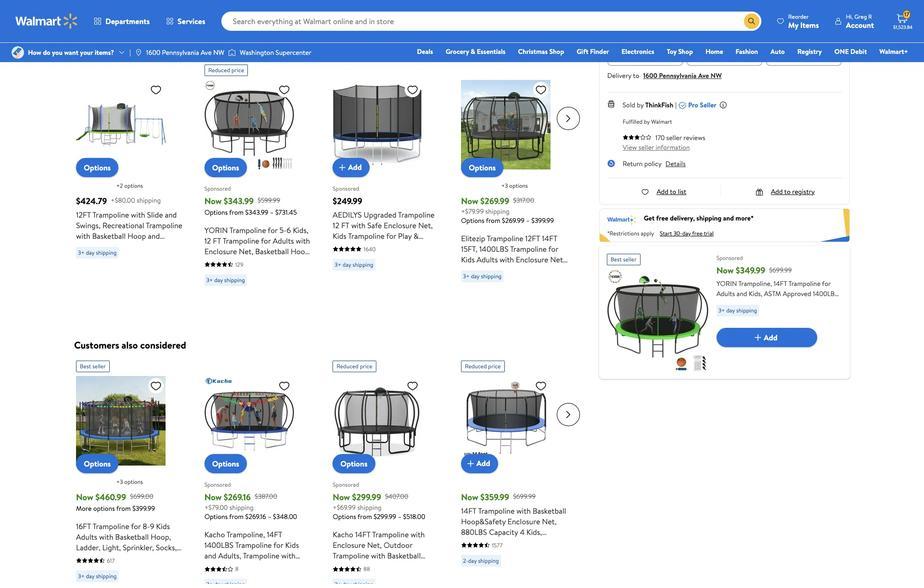 Task type: describe. For each thing, give the bounding box(es) containing it.
with up galvanized
[[371, 550, 386, 561]]

shipping down 617
[[96, 572, 117, 580]]

walmart image
[[15, 13, 78, 29]]

how
[[28, 48, 41, 57]]

$518.00
[[403, 512, 426, 522]]

sprinkler, inside 16ft trampoline for 8-9 kids adults with basketball hoop, ladder, light, sprinkler, socks, outdoor heavy duty recreational trampoline
[[123, 542, 154, 553]]

greg
[[855, 12, 867, 20]]

shipping inside now $349.99 group
[[737, 306, 758, 314]]

waterproof inside now $359.99 $699.99 14ft trampoline with basketball hoop&safety enclosure net, 880lbs capacity 4 kids, waterproof mat and ladder, outdoor backyard trampolines, basketball trampoline for kids/adults
[[461, 537, 500, 548]]

for inside kacho 14ft trampoline with enclosure net, outdoor trampoline with basketball hoop, ladder, 1400lbs heavy duty trampoline for kids adults, fully galvanized anti
[[389, 572, 399, 582]]

get free delivery, shipping and more* banner
[[599, 209, 851, 242]]

14ft inside kacho 14ft trampoline with enclosure net, outdoor trampoline with basketball hoop, ladder, 1400lbs heavy duty trampoline for kids adults, fully galvanized anti
[[355, 529, 371, 540]]

deals
[[417, 47, 433, 56]]

add to cart image
[[337, 162, 348, 173]]

arrives
[[628, 42, 645, 51]]

2 horizontal spatial price
[[489, 362, 501, 370]]

walmart+ link
[[876, 46, 913, 57]]

1400lbs inside elitezip trampoline 12ft 14ft 15ft, 1400lbs trampoline for kids adults with enclosure net, basketball hoop, ladder, astm approved, backyard trampoline, no gap design, outdoor recreational trampoline
[[480, 244, 509, 254]]

product group containing now $269.99
[[461, 60, 569, 312]]

and inside get free delivery, shipping and more* banner
[[724, 213, 734, 223]]

home
[[706, 47, 724, 56]]

intent image for shipping image
[[638, 18, 653, 33]]

$424.79
[[76, 195, 107, 207]]

0 horizontal spatial free
[[657, 213, 669, 223]]

recreational inside elitezip trampoline 12ft 14ft 15ft, 1400lbs trampoline for kids adults with enclosure net, basketball hoop, ladder, astm approved, backyard trampoline, no gap design, outdoor recreational trampoline
[[461, 297, 503, 307]]

2 horizontal spatial reduced
[[465, 362, 487, 370]]

or
[[386, 241, 393, 252]]

for inside elitezip trampoline 12ft 14ft 15ft, 1400lbs trampoline for kids adults with enclosure net, basketball hoop, ladder, astm approved, backyard trampoline, no gap design, outdoor recreational trampoline
[[549, 244, 559, 254]]

*restrictions apply
[[608, 229, 655, 237]]

trampoline, inside elitezip trampoline 12ft 14ft 15ft, 1400lbs trampoline for kids adults with enclosure net, basketball hoop, ladder, astm approved, backyard trampoline, no gap design, outdoor recreational trampoline
[[530, 275, 568, 286]]

1 vertical spatial $343.99
[[245, 207, 269, 217]]

basketball down "1577"
[[461, 558, 495, 569]]

heavy inside 16ft trampoline for 8-9 kids adults with basketball hoop, ladder, light, sprinkler, socks, outdoor heavy duty recreational trampoline
[[107, 553, 128, 563]]

with inside 16ft trampoline for 8-9 kids adults with basketball hoop, ladder, light, sprinkler, socks, outdoor heavy duty recreational trampoline
[[99, 531, 113, 542]]

cover
[[116, 262, 136, 273]]

1400lbs inside kacho 14ft trampoline with enclosure net, outdoor trampoline with basketball hoop, ladder, 1400lbs heavy duty trampoline for kids adults, fully galvanized anti
[[381, 561, 411, 572]]

fully
[[333, 582, 348, 584]]

ladder, inside now $359.99 $699.99 14ft trampoline with basketball hoop&safety enclosure net, 880lbs capacity 4 kids, waterproof mat and ladder, outdoor backyard trampolines, basketball trampoline for kids/adults
[[531, 537, 555, 548]]

for inside now $359.99 $699.99 14ft trampoline with basketball hoop&safety enclosure net, 880lbs capacity 4 kids, waterproof mat and ladder, outdoor backyard trampolines, basketball trampoline for kids/adults
[[535, 558, 545, 569]]

thinkfish
[[646, 100, 674, 110]]

0 horizontal spatial ave
[[201, 48, 212, 57]]

product group containing $424.79
[[76, 60, 183, 312]]

options link for $424.79
[[76, 158, 119, 177]]

add button for $249.99
[[333, 158, 370, 177]]

$407.00
[[385, 492, 409, 501]]

heavy inside yorin trampoline for 5-6 kids, 12 ft trampoline for adults with enclosure net, basketball hoop, ladder, 1200lbs weight capacity outdoor recreational trampoline, astm approved heavy duty trampoline
[[205, 288, 225, 299]]

seller inside product group
[[92, 362, 106, 370]]

net, inside sponsored $249.99 aedilys upgraded trampoline 12 ft with safe enclosure net, kids trampoline for play & exercise indoor or outdoor, waterproof jump mat
[[418, 220, 433, 230]]

washington supercenter
[[240, 48, 312, 57]]

light, inside 16ft trampoline for 8-9 kids adults with basketball hoop, ladder, light, sprinkler, socks, outdoor heavy duty recreational trampoline
[[102, 542, 121, 553]]

auto link
[[767, 46, 790, 57]]

1 vertical spatial $269.16
[[245, 512, 266, 522]]

shipping arrives dec 13 free
[[628, 34, 663, 58]]

grocery & essentials link
[[442, 46, 510, 57]]

also
[[122, 338, 138, 351]]

approved,
[[461, 275, 496, 286]]

essentials
[[477, 47, 506, 56]]

1 vertical spatial nw
[[711, 71, 722, 80]]

adults inside yorin trampoline for 5-6 kids, 12 ft trampoline for adults with enclosure net, basketball hoop, ladder, 1200lbs weight capacity outdoor recreational trampoline, astm approved heavy duty trampoline
[[273, 235, 294, 246]]

2 horizontal spatial reduced price
[[465, 362, 501, 370]]

shipping inside banner
[[697, 213, 722, 223]]

pickup
[[715, 34, 735, 43]]

options inside now $460.99 $699.00 more options from $399.99
[[93, 504, 115, 513]]

ladder, inside 16ft trampoline for 8-9 kids adults with basketball hoop, ladder, light, sprinkler, socks, outdoor heavy duty recreational trampoline
[[76, 542, 100, 553]]

6
[[287, 225, 291, 235]]

shipping up spring
[[96, 248, 117, 256]]

to for list
[[670, 187, 677, 196]]

yorin
[[205, 225, 228, 235]]

aedilys
[[333, 209, 362, 220]]

best seller inside product group
[[80, 362, 106, 370]]

deals link
[[413, 46, 438, 57]]

items?
[[95, 48, 114, 57]]

hoop, inside yorin trampoline for 5-6 kids, 12 ft trampoline for adults with enclosure net, basketball hoop, ladder, 1200lbs weight capacity outdoor recreational trampoline, astm approved heavy duty trampoline
[[291, 246, 311, 256]]

product group containing now $299.99
[[333, 357, 440, 584]]

net, inside kacho trampoline, 14ft 1400lbs trampoline for kids and adults, trampoline with enclosure net, basketball hoop, ladder, sprinkler, light, outdoor heavy
[[239, 561, 254, 572]]

with down $518.00 at the left bottom of page
[[411, 529, 425, 540]]

not for delivery
[[788, 42, 798, 51]]

add to cart image for reduced price
[[465, 458, 477, 469]]

with inside kacho trampoline, 14ft 1400lbs trampoline for kids and adults, trampoline with enclosure net, basketball hoop, ladder, sprinkler, light, outdoor heavy
[[281, 550, 296, 561]]

shipping down 129
[[224, 276, 245, 284]]

now $359.99 $699.99 14ft trampoline with basketball hoop&safety enclosure net, 880lbs capacity 4 kids, waterproof mat and ladder, outdoor backyard trampolines, basketball trampoline for kids/adults
[[461, 491, 567, 580]]

one
[[835, 47, 849, 56]]

12ft inside $424.79 +$80.00 shipping 12ft trampoline with slide and swings, recreational trampoline with basketball hoop and ladder,safety enclosure net,outdoor fitness trampoline pvc spring cover padding exercise trampoline
[[76, 209, 91, 220]]

view
[[623, 143, 637, 152]]

walmart plus image
[[608, 214, 637, 225]]

12 inside yorin trampoline for 5-6 kids, 12 ft trampoline for adults with enclosure net, basketball hoop, ladder, 1200lbs weight capacity outdoor recreational trampoline, astm approved heavy duty trampoline
[[205, 235, 211, 246]]

product group containing now $359.99
[[461, 357, 569, 584]]

1 vertical spatial $269.99
[[502, 216, 525, 225]]

kacho trampoline, 14ft 1400lbs trampoline for kids and adults, trampoline with enclosure net, basketball hoop, ladder, sprinkler, light, outdoor heavy duty trampoline no gap design, astm approved image
[[205, 376, 294, 465]]

3+ day shipping down 617
[[78, 572, 117, 580]]

+3 for now $460.99
[[116, 478, 123, 486]]

christmas shop link
[[514, 46, 569, 57]]

light, inside kacho trampoline, 14ft 1400lbs trampoline for kids and adults, trampoline with enclosure net, basketball hoop, ladder, sprinkler, light, outdoor heavy
[[264, 572, 282, 582]]

12ft trampoline with slide and swings, recreational trampoline with basketball hoop and ladder,safety enclosure net,outdoor fitness trampoline pvc spring cover padding exercise trampoline image
[[76, 80, 166, 169]]

more*
[[736, 213, 754, 223]]

toy
[[667, 47, 677, 56]]

9
[[150, 521, 154, 531]]

seller right 170
[[667, 133, 682, 143]]

jump
[[373, 252, 391, 262]]

3.1235 stars out of 5, based on 170 seller reviews element
[[623, 134, 652, 140]]

sponsored now $299.99 $407.00 +$69.99 shipping options from $299.99 – $518.00
[[333, 481, 426, 522]]

with inside elitezip trampoline 12ft 14ft 15ft, 1400lbs trampoline for kids adults with enclosure net, basketball hoop, ladder, astm approved, backyard trampoline, no gap design, outdoor recreational trampoline
[[500, 254, 514, 265]]

want
[[64, 48, 79, 57]]

hoop, inside elitezip trampoline 12ft 14ft 15ft, 1400lbs trampoline for kids adults with enclosure net, basketball hoop, ladder, astm approved, backyard trampoline, no gap design, outdoor recreational trampoline
[[497, 265, 517, 275]]

sponsored now $343.99 $599.99 options from $343.99 – $731.45
[[205, 184, 297, 217]]

your
[[80, 48, 93, 57]]

0 horizontal spatial |
[[130, 48, 131, 57]]

my
[[789, 20, 799, 30]]

details
[[666, 159, 686, 169]]

12ft inside elitezip trampoline 12ft 14ft 15ft, 1400lbs trampoline for kids adults with enclosure net, basketball hoop, ladder, astm approved, backyard trampoline, no gap design, outdoor recreational trampoline
[[526, 233, 540, 244]]

astm inside yorin trampoline for 5-6 kids, 12 ft trampoline for adults with enclosure net, basketball hoop, ladder, 1200lbs weight capacity outdoor recreational trampoline, astm approved heavy duty trampoline
[[245, 278, 264, 288]]

delivery for to
[[608, 71, 632, 80]]

adults, inside kacho trampoline, 14ft 1400lbs trampoline for kids and adults, trampoline with enclosure net, basketball hoop, ladder, sprinkler, light, outdoor heavy
[[218, 550, 241, 561]]

to for 1600
[[633, 71, 640, 80]]

$348.00
[[273, 512, 297, 522]]

now inside now $269.99 $317.00 +$79.99 shipping options from $269.99 – $399.99
[[461, 195, 479, 207]]

3+ day shipping up spring
[[78, 248, 117, 256]]

for inside kacho trampoline, 14ft 1400lbs trampoline for kids and adults, trampoline with enclosure net, basketball hoop, ladder, sprinkler, light, outdoor heavy
[[274, 540, 284, 550]]

+$80.00
[[111, 196, 135, 205]]

$460.99
[[95, 491, 126, 503]]

with up "net,outdoor"
[[76, 230, 90, 241]]

+3 for now $269.99
[[502, 181, 508, 190]]

from inside now $460.99 $699.00 more options from $399.99
[[116, 504, 131, 513]]

617
[[107, 557, 115, 565]]

basketball inside kacho trampoline, 14ft 1400lbs trampoline for kids and adults, trampoline with enclosure net, basketball hoop, ladder, sprinkler, light, outdoor heavy
[[255, 561, 289, 572]]

for inside 16ft trampoline for 8-9 kids adults with basketball hoop, ladder, light, sprinkler, socks, outdoor heavy duty recreational trampoline
[[131, 521, 141, 531]]

170
[[656, 133, 665, 143]]

& inside sponsored $249.99 aedilys upgraded trampoline 12 ft with safe enclosure net, kids trampoline for play & exercise indoor or outdoor, waterproof jump mat
[[414, 230, 419, 241]]

16ft
[[76, 521, 91, 531]]

3+ day shipping up gap
[[463, 272, 502, 280]]

0 horizontal spatial pennsylvania
[[162, 48, 199, 57]]

kids/adults
[[461, 569, 499, 580]]

ladder, inside kacho 14ft trampoline with enclosure net, outdoor trampoline with basketball hoop, ladder, 1400lbs heavy duty trampoline for kids adults, fully galvanized anti
[[355, 561, 380, 572]]

play
[[398, 230, 412, 241]]

now inside sponsored now $299.99 $407.00 +$69.99 shipping options from $299.99 – $518.00
[[333, 491, 350, 503]]

0 vertical spatial $343.99
[[224, 195, 254, 207]]

kacho trampoline, 14ft 1400lbs trampoline for kids and adults, trampoline with enclosure net, basketball hoop, ladder, sprinkler, light, outdoor heavy
[[205, 529, 311, 584]]

basketball inside $424.79 +$80.00 shipping 12ft trampoline with slide and swings, recreational trampoline with basketball hoop and ladder,safety enclosure net,outdoor fitness trampoline pvc spring cover padding exercise trampoline
[[92, 230, 126, 241]]

elitezip
[[461, 233, 486, 244]]

14ft inside now $359.99 $699.99 14ft trampoline with basketball hoop&safety enclosure net, 880lbs capacity 4 kids, waterproof mat and ladder, outdoor backyard trampolines, basketball trampoline for kids/adults
[[461, 505, 477, 516]]

3+ day shipping down 1640
[[335, 260, 373, 268]]

padding
[[138, 262, 165, 273]]

adults, inside kacho 14ft trampoline with enclosure net, outdoor trampoline with basketball hoop, ladder, 1400lbs heavy duty trampoline for kids adults, fully galvanized anti
[[417, 572, 440, 582]]

3+ day shipping inside now $349.99 group
[[719, 306, 758, 314]]

+3 options for now $460.99
[[116, 478, 143, 486]]

adults inside 16ft trampoline for 8-9 kids adults with basketball hoop, ladder, light, sprinkler, socks, outdoor heavy duty recreational trampoline
[[76, 531, 97, 542]]

registry
[[798, 47, 822, 56]]

ft inside sponsored $249.99 aedilys upgraded trampoline 12 ft with safe enclosure net, kids trampoline for play & exercise indoor or outdoor, waterproof jump mat
[[341, 220, 350, 230]]

net, inside now $359.99 $699.99 14ft trampoline with basketball hoop&safety enclosure net, 880lbs capacity 4 kids, waterproof mat and ladder, outdoor backyard trampolines, basketball trampoline for kids/adults
[[542, 516, 557, 527]]

0 horizontal spatial 1600
[[146, 48, 160, 57]]

pro seller info image
[[720, 101, 728, 109]]

sponsored for $343.99
[[205, 184, 231, 193]]

and right hoop
[[148, 230, 160, 241]]

seller
[[700, 100, 717, 110]]

view seller information
[[623, 143, 690, 152]]

get free delivery, shipping and more*
[[644, 213, 754, 223]]

0 vertical spatial $299.99
[[352, 491, 381, 503]]

product group containing now $460.99
[[76, 357, 183, 584]]

now inside sponsored now $269.16 $387.00 +$79.00 shipping options from $269.16 – $348.00
[[205, 491, 222, 503]]

 image for washington supercenter
[[228, 48, 236, 57]]

1 vertical spatial pennsylvania
[[659, 71, 697, 80]]

price for $299.99
[[360, 362, 373, 370]]

enclosure inside elitezip trampoline 12ft 14ft 15ft, 1400lbs trampoline for kids adults with enclosure net, basketball hoop, ladder, astm approved, backyard trampoline, no gap design, outdoor recreational trampoline
[[516, 254, 549, 265]]

yorin trampoline for 5-6 kids, 12 ft trampoline for adults with enclosure net, basketball hoop, ladder, 1200lbs weight capacity outdoor recreational trampoline, astm approved heavy duty trampoline image
[[205, 80, 294, 169]]

view seller information link
[[623, 143, 690, 152]]

add for add "button" associated with 14ft trampoline with basketball hoop&safety enclosure net, 880lbs capacity 4 kids, waterproof mat and ladder, outdoor backyard trampolines, basketball trampoline for kids/adults
[[477, 458, 491, 469]]

shop for toy shop
[[679, 47, 693, 56]]

delivery for not
[[792, 34, 817, 43]]

basketball inside 16ft trampoline for 8-9 kids adults with basketball hoop, ladder, light, sprinkler, socks, outdoor heavy duty recreational trampoline
[[115, 531, 149, 542]]

options link for now $299.99
[[333, 454, 375, 473]]

based
[[74, 45, 91, 55]]

backyard inside now $359.99 $699.99 14ft trampoline with basketball hoop&safety enclosure net, 880lbs capacity 4 kids, waterproof mat and ladder, outdoor backyard trampolines, basketball trampoline for kids/adults
[[492, 548, 523, 558]]

sponsored for $349.99
[[717, 254, 743, 262]]

3+ day shipping down 129
[[206, 276, 245, 284]]

sponsored for aedilys
[[333, 184, 359, 193]]

by for sold
[[637, 100, 644, 110]]

0 vertical spatial nw
[[213, 48, 225, 57]]

what
[[102, 45, 116, 55]]

1 vertical spatial $299.99
[[374, 512, 397, 522]]

customers
[[118, 45, 148, 55]]

$399.99 inside now $460.99 $699.00 more options from $399.99
[[132, 504, 155, 513]]

gap
[[473, 286, 487, 297]]

$399.99 inside now $269.99 $317.00 +$79.99 shipping options from $269.99 – $399.99
[[532, 216, 554, 225]]

toy shop
[[667, 47, 693, 56]]

kacho 14ft trampoline with enclosure net, outdoor trampoline with basketball hoop, ladder, 1400lbs heavy duty trampoline for kids adults, fully galvanized anti-rust coating, no gap design image
[[333, 376, 423, 465]]

kacho for kacho trampoline, 14ft 1400lbs trampoline for kids and adults, trampoline with enclosure net, basketball hoop, ladder, sprinkler, light, outdoor heavy
[[205, 529, 225, 540]]

toy shop link
[[663, 46, 698, 57]]

grocery
[[446, 47, 469, 56]]

enclosure inside yorin trampoline for 5-6 kids, 12 ft trampoline for adults with enclosure net, basketball hoop, ladder, 1200lbs weight capacity outdoor recreational trampoline, astm approved heavy duty trampoline
[[205, 246, 237, 256]]

return
[[623, 159, 643, 169]]

$731.45
[[275, 207, 297, 217]]

basketball up 'trampolines,' at the bottom of page
[[533, 505, 567, 516]]

$1,523.84
[[894, 24, 913, 30]]

seller down 3.1235 stars out of 5, based on 170 seller reviews element
[[639, 143, 654, 152]]

christmas shop
[[518, 47, 565, 56]]

not for pickup
[[709, 42, 719, 51]]

shipping down 1640
[[353, 260, 373, 268]]

delivery not available
[[788, 34, 821, 51]]

30-
[[674, 229, 683, 237]]

13
[[658, 42, 663, 51]]

shipping up the kids/adults
[[478, 557, 499, 565]]

14ft trampoline with basketball hoop&safety enclosure net, 880lbs capacity 4 kids, waterproof mat and ladder, outdoor backyard trampolines, basketball trampoline for kids/adults image
[[461, 376, 551, 465]]

1 vertical spatial 1600
[[644, 71, 658, 80]]

waterproof inside sponsored $249.99 aedilys upgraded trampoline 12 ft with safe enclosure net, kids trampoline for play & exercise indoor or outdoor, waterproof jump mat
[[333, 252, 372, 262]]

enclosure inside kacho trampoline, 14ft 1400lbs trampoline for kids and adults, trampoline with enclosure net, basketball hoop, ladder, sprinkler, light, outdoor heavy
[[205, 561, 237, 572]]

basketball inside kacho 14ft trampoline with enclosure net, outdoor trampoline with basketball hoop, ladder, 1400lbs heavy duty trampoline for kids adults, fully galvanized anti
[[387, 550, 421, 561]]

trampoline, inside kacho trampoline, 14ft 1400lbs trampoline for kids and adults, trampoline with enclosure net, basketball hoop, ladder, sprinkler, light, outdoor heavy
[[227, 529, 265, 540]]

Search search field
[[221, 12, 762, 31]]

0 vertical spatial &
[[471, 47, 476, 56]]

options link for now $269.99
[[461, 158, 504, 177]]

options link up the +$79.00
[[205, 454, 247, 473]]

kids, inside now $359.99 $699.99 14ft trampoline with basketball hoop&safety enclosure net, 880lbs capacity 4 kids, waterproof mat and ladder, outdoor backyard trampolines, basketball trampoline for kids/adults
[[527, 527, 542, 537]]

add for add "button" inside now $349.99 group
[[764, 332, 778, 343]]

$249.99
[[333, 195, 362, 207]]

approved
[[266, 278, 299, 288]]

kacho for kacho 14ft trampoline with enclosure net, outdoor trampoline with basketball hoop, ladder, 1400lbs heavy duty trampoline for kids adults, fully galvanized anti
[[333, 529, 354, 540]]

fulfilled by walmart
[[623, 118, 673, 126]]

pvc
[[76, 262, 91, 273]]

start
[[660, 229, 673, 237]]

4
[[520, 527, 525, 537]]

now inside now $460.99 $699.00 more options from $399.99
[[76, 491, 93, 503]]

kids inside kacho 14ft trampoline with enclosure net, outdoor trampoline with basketball hoop, ladder, 1400lbs heavy duty trampoline for kids adults, fully galvanized anti
[[401, 572, 415, 582]]

yorin trampoline, 14ft trampoline for adults and kids, astm approved 1400lbs trampoline with enclosure net, basketball hoop, ladder, wind stakes, outdoor heavy-duty recreational round trampolines image
[[607, 269, 709, 371]]

1577
[[492, 541, 503, 549]]

129
[[235, 260, 244, 268]]

available for pickup
[[720, 42, 741, 51]]

net, inside elitezip trampoline 12ft 14ft 15ft, 1400lbs trampoline for kids adults with enclosure net, basketball hoop, ladder, astm approved, backyard trampoline, no gap design, outdoor recreational trampoline
[[551, 254, 565, 265]]

design,
[[489, 286, 513, 297]]

seller inside now $349.99 group
[[624, 255, 637, 263]]

$699.99 inside sponsored now $349.99 $699.99
[[770, 265, 792, 275]]



Task type: locate. For each thing, give the bounding box(es) containing it.
sponsored inside sponsored now $299.99 $407.00 +$69.99 shipping options from $299.99 – $518.00
[[333, 481, 359, 489]]

0 horizontal spatial reduced price
[[208, 66, 244, 74]]

shop inside christmas shop link
[[550, 47, 565, 56]]

free right get
[[657, 213, 669, 223]]

1 horizontal spatial free
[[693, 229, 703, 237]]

3+ inside now $349.99 group
[[719, 306, 725, 314]]

1 horizontal spatial reduced
[[337, 362, 359, 370]]

12
[[333, 220, 340, 230], [205, 235, 211, 246]]

available for delivery
[[799, 42, 821, 51]]

3+ day shipping down the $349.99
[[719, 306, 758, 314]]

you for might
[[131, 32, 146, 45]]

2 shop from the left
[[679, 47, 693, 56]]

from
[[229, 207, 244, 217], [486, 216, 501, 225], [116, 504, 131, 513], [229, 512, 244, 522], [358, 512, 372, 522]]

1 vertical spatial backyard
[[492, 548, 523, 558]]

policy
[[645, 159, 662, 169]]

0 horizontal spatial best
[[80, 362, 91, 370]]

account
[[847, 20, 875, 30]]

0 vertical spatial mat
[[393, 252, 406, 262]]

add to favorites list, 14ft trampoline with basketball hoop&safety enclosure net, 880lbs capacity 4 kids, waterproof mat and ladder, outdoor backyard trampolines, basketball trampoline for kids/adults image
[[536, 380, 547, 392]]

kacho 14ft trampoline with enclosure net, outdoor trampoline with basketball hoop, ladder, 1400lbs heavy duty trampoline for kids adults, fully galvanized anti
[[333, 529, 440, 584]]

hoop, inside kacho trampoline, 14ft 1400lbs trampoline for kids and adults, trampoline with enclosure net, basketball hoop, ladder, sprinkler, light, outdoor heavy
[[291, 561, 311, 572]]

reorder
[[789, 12, 809, 20]]

from inside now $269.99 $317.00 +$79.99 shipping options from $269.99 – $399.99
[[486, 216, 501, 225]]

$599.99
[[258, 196, 280, 205]]

options inside sponsored now $299.99 $407.00 +$69.99 shipping options from $299.99 – $518.00
[[333, 512, 356, 522]]

basketball down 5-
[[255, 246, 289, 256]]

best seller
[[611, 255, 637, 263], [80, 362, 106, 370]]

and inside kacho trampoline, 14ft 1400lbs trampoline for kids and adults, trampoline with enclosure net, basketball hoop, ladder, sprinkler, light, outdoor heavy
[[205, 550, 217, 561]]

1 vertical spatial $399.99
[[132, 504, 155, 513]]

14ft inside kacho trampoline, 14ft 1400lbs trampoline for kids and adults, trampoline with enclosure net, basketball hoop, ladder, sprinkler, light, outdoor heavy
[[267, 529, 282, 540]]

add to favorites list, 12ft trampoline with slide and swings, recreational trampoline with basketball hoop and ladder,safety enclosure net,outdoor fitness trampoline pvc spring cover padding exercise trampoline image
[[150, 84, 162, 96]]

supercenter
[[276, 48, 312, 57]]

1200lbs
[[231, 256, 259, 267]]

– down $317.00
[[526, 216, 530, 225]]

12ft down now $269.99 $317.00 +$79.99 shipping options from $269.99 – $399.99
[[526, 233, 540, 244]]

best inside product group
[[80, 362, 91, 370]]

– left $518.00 at the left bottom of page
[[398, 512, 402, 522]]

shipping down the $349.99
[[737, 306, 758, 314]]

1 vertical spatial delivery
[[608, 71, 632, 80]]

finder
[[590, 47, 610, 56]]

sponsored inside sponsored now $269.16 $387.00 +$79.00 shipping options from $269.16 – $348.00
[[205, 481, 231, 489]]

outdoor inside yorin trampoline for 5-6 kids, 12 ft trampoline for adults with enclosure net, basketball hoop, ladder, 1200lbs weight capacity outdoor recreational trampoline, astm approved heavy duty trampoline
[[235, 267, 264, 278]]

duty right 617
[[129, 553, 146, 563]]

with right 6 at the left top of page
[[296, 235, 310, 246]]

kids,
[[293, 225, 309, 235], [527, 527, 542, 537]]

options right +2
[[124, 181, 143, 190]]

options link for now $343.99
[[205, 158, 247, 177]]

to left list
[[670, 187, 677, 196]]

$387.00
[[255, 492, 277, 501]]

options up $317.00
[[510, 181, 528, 190]]

exercise inside $424.79 +$80.00 shipping 12ft trampoline with slide and swings, recreational trampoline with basketball hoop and ladder,safety enclosure net,outdoor fitness trampoline pvc spring cover padding exercise trampoline
[[76, 273, 104, 283]]

recreational down +$80.00
[[102, 220, 144, 230]]

–
[[270, 207, 274, 217], [526, 216, 530, 225], [268, 512, 271, 522], [398, 512, 402, 522]]

options up $699.00
[[124, 478, 143, 486]]

duty down 129
[[227, 288, 243, 299]]

1 horizontal spatial reduced price
[[337, 362, 373, 370]]

options down the $460.99
[[93, 504, 115, 513]]

2 horizontal spatial adults
[[477, 254, 498, 265]]

exercise inside sponsored $249.99 aedilys upgraded trampoline 12 ft with safe enclosure net, kids trampoline for play & exercise indoor or outdoor, waterproof jump mat
[[333, 241, 361, 252]]

$343.99
[[224, 195, 254, 207], [245, 207, 269, 217]]

best inside now $349.99 group
[[611, 255, 622, 263]]

pickup not available
[[709, 34, 741, 51]]

from inside sponsored now $269.16 $387.00 +$79.00 shipping options from $269.16 – $348.00
[[229, 512, 244, 522]]

kids, right 4
[[527, 527, 542, 537]]

basketball left the 9 at bottom left
[[115, 531, 149, 542]]

0 horizontal spatial kacho
[[205, 529, 225, 540]]

options link up +2
[[76, 158, 119, 177]]

search icon image
[[748, 17, 756, 25]]

1 horizontal spatial |
[[676, 100, 677, 110]]

basketball up gap
[[461, 265, 495, 275]]

1 available from the left
[[720, 42, 741, 51]]

0 vertical spatial you
[[131, 32, 146, 45]]

return policy details
[[623, 159, 686, 169]]

sponsored for $299.99
[[333, 481, 359, 489]]

day
[[683, 229, 691, 237], [86, 248, 95, 256], [343, 260, 351, 268], [471, 272, 480, 280], [214, 276, 223, 284], [727, 306, 735, 314], [469, 557, 477, 565], [86, 572, 95, 580]]

1 shop from the left
[[550, 47, 565, 56]]

1600 down might
[[146, 48, 160, 57]]

14ft
[[542, 233, 558, 244], [461, 505, 477, 516], [267, 529, 282, 540], [355, 529, 371, 540]]

reduced for $299.99
[[337, 362, 359, 370]]

reduced for $343.99
[[208, 66, 230, 74]]

1 vertical spatial mat
[[502, 537, 515, 548]]

one debit link
[[831, 46, 872, 57]]

net,outdoor
[[76, 252, 119, 262]]

sold
[[623, 100, 636, 110]]

intent image for pickup image
[[717, 18, 733, 33]]

1 horizontal spatial 1400lbs
[[381, 561, 411, 572]]

0 vertical spatial adults
[[273, 235, 294, 246]]

0 horizontal spatial $399.99
[[132, 504, 155, 513]]

1 vertical spatial waterproof
[[461, 537, 500, 548]]

kids, right 6 at the left top of page
[[293, 225, 309, 235]]

nw left the washington
[[213, 48, 225, 57]]

day inside now $349.99 group
[[727, 306, 735, 314]]

capacity up "1577"
[[489, 527, 518, 537]]

$699.99 right the $349.99
[[770, 265, 792, 275]]

0 vertical spatial light,
[[102, 542, 121, 553]]

0 vertical spatial $399.99
[[532, 216, 554, 225]]

add to cart image for best seller
[[753, 332, 764, 343]]

0 vertical spatial ft
[[341, 220, 350, 230]]

add to favorites list, yorin trampoline for 5-6 kids, 12 ft trampoline for adults with enclosure net, basketball hoop, ladder, 1200lbs weight capacity outdoor recreational trampoline, astm approved heavy duty trampoline image
[[279, 84, 290, 96]]

– inside sponsored now $269.16 $387.00 +$79.00 shipping options from $269.16 – $348.00
[[268, 512, 271, 522]]

elitezip trampoline 12ft 14ft 15ft, 1400lbs trampoline for kids adults with enclosure net, basketball hoop, ladder, astm approved, backyard trampoline, no gap design, outdoor recreational trampoline image
[[461, 80, 551, 169]]

add for add "button" related to $249.99
[[348, 162, 362, 173]]

outdoor inside 16ft trampoline for 8-9 kids adults with basketball hoop, ladder, light, sprinkler, socks, outdoor heavy duty recreational trampoline
[[76, 553, 105, 563]]

ladder,safety
[[76, 241, 122, 252]]

options inside "sponsored now $343.99 $599.99 options from $343.99 – $731.45"
[[205, 207, 228, 217]]

1 vertical spatial duty
[[129, 553, 146, 563]]

sprinkler, inside kacho trampoline, 14ft 1400lbs trampoline for kids and adults, trampoline with enclosure net, basketball hoop, ladder, sprinkler, light, outdoor heavy
[[231, 572, 262, 582]]

delivery down electronics link on the right of page
[[608, 71, 632, 80]]

kids inside sponsored $249.99 aedilys upgraded trampoline 12 ft with safe enclosure net, kids trampoline for play & exercise indoor or outdoor, waterproof jump mat
[[333, 230, 347, 241]]

shipping inside $424.79 +$80.00 shipping 12ft trampoline with slide and swings, recreational trampoline with basketball hoop and ladder,safety enclosure net,outdoor fitness trampoline pvc spring cover padding exercise trampoline
[[137, 196, 161, 205]]

2 not from the left
[[788, 42, 798, 51]]

delivery to 1600 pennsylvania ave nw
[[608, 71, 722, 80]]

items
[[105, 32, 128, 45]]

1 vertical spatial ft
[[213, 235, 221, 246]]

spring
[[93, 262, 114, 273]]

now inside sponsored now $349.99 $699.99
[[717, 264, 734, 276]]

galvanized
[[350, 582, 386, 584]]

0 horizontal spatial capacity
[[205, 267, 234, 278]]

options link up +$79.99
[[461, 158, 504, 177]]

 image left "bought" at the top left
[[135, 49, 142, 56]]

shop right christmas
[[550, 47, 565, 56]]

astm inside elitezip trampoline 12ft 14ft 15ft, 1400lbs trampoline for kids adults with enclosure net, basketball hoop, ladder, astm approved, backyard trampoline, no gap design, outdoor recreational trampoline
[[545, 265, 565, 275]]

hoop&safety
[[461, 516, 506, 527]]

1400lbs inside kacho trampoline, 14ft 1400lbs trampoline for kids and adults, trampoline with enclosure net, basketball hoop, ladder, sprinkler, light, outdoor heavy
[[205, 540, 234, 550]]

adults down more
[[76, 531, 97, 542]]

shop inside toy shop link
[[679, 47, 693, 56]]

reduced price for $299.99
[[337, 362, 373, 370]]

1 vertical spatial astm
[[245, 278, 264, 288]]

product group containing now $269.16
[[205, 357, 312, 584]]

for
[[268, 225, 278, 235], [387, 230, 397, 241], [261, 235, 271, 246], [549, 244, 559, 254], [131, 521, 141, 531], [274, 540, 284, 550], [535, 558, 545, 569], [389, 572, 399, 582]]

hi,
[[847, 12, 854, 20]]

outdoor inside kacho trampoline, 14ft 1400lbs trampoline for kids and adults, trampoline with enclosure net, basketball hoop, ladder, sprinkler, light, outdoor heavy
[[205, 582, 233, 584]]

0 horizontal spatial price
[[232, 66, 244, 74]]

0 horizontal spatial  image
[[135, 49, 142, 56]]

+3 options up $317.00
[[502, 181, 528, 190]]

0 horizontal spatial heavy
[[107, 553, 128, 563]]

1 vertical spatial |
[[676, 100, 677, 110]]

with left safe
[[352, 220, 366, 230]]

1 horizontal spatial heavy
[[205, 288, 225, 299]]

shipping inside sponsored now $299.99 $407.00 +$69.99 shipping options from $299.99 – $518.00
[[358, 503, 382, 512]]

$349.99
[[736, 264, 766, 276]]

1 horizontal spatial add to cart image
[[753, 332, 764, 343]]

options for now $269.99
[[510, 181, 528, 190]]

$269.99 down $317.00
[[502, 216, 525, 225]]

backyard inside elitezip trampoline 12ft 14ft 15ft, 1400lbs trampoline for kids adults with enclosure net, basketball hoop, ladder, astm approved, backyard trampoline, no gap design, outdoor recreational trampoline
[[498, 275, 528, 286]]

1 kacho from the left
[[205, 529, 225, 540]]

information
[[656, 143, 690, 152]]

0 horizontal spatial ft
[[213, 235, 221, 246]]

duty left 88
[[333, 572, 349, 582]]

options link up the $460.99
[[76, 454, 119, 473]]

0 vertical spatial pennsylvania
[[162, 48, 199, 57]]

1 horizontal spatial ft
[[341, 220, 350, 230]]

options for now $460.99
[[124, 478, 143, 486]]

how do you want your items?
[[28, 48, 114, 57]]

by
[[637, 100, 644, 110], [644, 118, 650, 126]]

kids right galvanized
[[401, 572, 415, 582]]

1 vertical spatial sprinkler,
[[231, 572, 262, 582]]

1 vertical spatial +3 options
[[116, 478, 143, 486]]

waterproof up 2-day shipping
[[461, 537, 500, 548]]

0 vertical spatial 12
[[333, 220, 340, 230]]

ave
[[201, 48, 212, 57], [699, 71, 710, 80]]

hoop, inside 16ft trampoline for 8-9 kids adults with basketball hoop, ladder, light, sprinkler, socks, outdoor heavy duty recreational trampoline
[[151, 531, 171, 542]]

*restrictions
[[608, 229, 640, 237]]

1 horizontal spatial sprinkler,
[[231, 572, 262, 582]]

best
[[611, 255, 622, 263], [80, 362, 91, 370]]

add button for 14ft trampoline with basketball hoop&safety enclosure net, 880lbs capacity 4 kids, waterproof mat and ladder, outdoor backyard trampolines, basketball trampoline for kids/adults
[[461, 454, 498, 473]]

1640
[[364, 245, 376, 253]]

exercise
[[333, 241, 361, 252], [76, 273, 104, 283]]

not down the intent image for pickup at top
[[709, 42, 719, 51]]

net, inside yorin trampoline for 5-6 kids, 12 ft trampoline for adults with enclosure net, basketball hoop, ladder, 1200lbs weight capacity outdoor recreational trampoline, astm approved heavy duty trampoline
[[239, 246, 254, 256]]

light, up 617
[[102, 542, 121, 553]]

sponsored up $249.99
[[333, 184, 359, 193]]

12 inside sponsored $249.99 aedilys upgraded trampoline 12 ft with safe enclosure net, kids trampoline for play & exercise indoor or outdoor, waterproof jump mat
[[333, 220, 340, 230]]

free left trial
[[693, 229, 703, 237]]

add to favorites list, 16ft trampoline for 8-9 kids adults with basketball hoop, ladder, light, sprinkler, socks, outdoor heavy duty recreational trampoline image
[[150, 380, 162, 392]]

fulfilled
[[623, 118, 643, 126]]

0 vertical spatial $269.99
[[481, 195, 510, 207]]

add to favorites list, kacho 14ft trampoline with enclosure net, outdoor trampoline with basketball hoop, ladder, 1400lbs heavy duty trampoline for kids adults, fully galvanized anti-rust coating, no gap design image
[[407, 380, 419, 392]]

next slide for similar items you might like list image
[[557, 107, 580, 130]]

kids down aedilys
[[333, 230, 347, 241]]

ladder, inside elitezip trampoline 12ft 14ft 15ft, 1400lbs trampoline for kids adults with enclosure net, basketball hoop, ladder, astm approved, backyard trampoline, no gap design, outdoor recreational trampoline
[[519, 265, 543, 275]]

capacity inside yorin trampoline for 5-6 kids, 12 ft trampoline for adults with enclosure net, basketball hoop, ladder, 1200lbs weight capacity outdoor recreational trampoline, astm approved heavy duty trampoline
[[205, 267, 234, 278]]

now inside "sponsored now $343.99 $599.99 options from $343.99 – $731.45"
[[205, 195, 222, 207]]

sponsored up the +$69.99
[[333, 481, 359, 489]]

shipping up trial
[[697, 213, 722, 223]]

1 vertical spatial kids,
[[527, 527, 542, 537]]

0 horizontal spatial best seller
[[80, 362, 106, 370]]

 image left the washington
[[228, 48, 236, 57]]

0 horizontal spatial waterproof
[[333, 252, 372, 262]]

$399.99 down $699.00
[[132, 504, 155, 513]]

reviews
[[684, 133, 706, 143]]

kacho down the +$79.00
[[205, 529, 225, 540]]

with up design,
[[500, 254, 514, 265]]

2 vertical spatial add button
[[461, 454, 498, 473]]

sponsored up the yorin
[[205, 184, 231, 193]]

to left 'registry'
[[785, 187, 791, 196]]

duty inside kacho 14ft trampoline with enclosure net, outdoor trampoline with basketball hoop, ladder, 1400lbs heavy duty trampoline for kids adults, fully galvanized anti
[[333, 572, 349, 582]]

0 vertical spatial add button
[[333, 158, 370, 177]]

add to cart image
[[753, 332, 764, 343], [465, 458, 477, 469]]

basketball right 8
[[255, 561, 289, 572]]

add to cart image inside now $349.99 group
[[753, 332, 764, 343]]

kids inside kacho trampoline, 14ft 1400lbs trampoline for kids and adults, trampoline with enclosure net, basketball hoop, ladder, sprinkler, light, outdoor heavy
[[285, 540, 299, 550]]

14ft inside elitezip trampoline 12ft 14ft 15ft, 1400lbs trampoline for kids adults with enclosure net, basketball hoop, ladder, astm approved, backyard trampoline, no gap design, outdoor recreational trampoline
[[542, 233, 558, 244]]

shipping right the +$69.99
[[358, 503, 382, 512]]

shipping right +$79.99
[[486, 206, 510, 216]]

0 horizontal spatial light,
[[102, 542, 121, 553]]

ft
[[341, 220, 350, 230], [213, 235, 221, 246]]

basketball up "net,outdoor"
[[92, 230, 126, 241]]

0 horizontal spatial to
[[633, 71, 640, 80]]

1 vertical spatial add to cart image
[[465, 458, 477, 469]]

no
[[461, 286, 471, 297]]

sponsored up the +$79.00
[[205, 481, 231, 489]]

with
[[131, 209, 145, 220], [352, 220, 366, 230], [76, 230, 90, 241], [296, 235, 310, 246], [500, 254, 514, 265], [517, 505, 531, 516], [411, 529, 425, 540], [99, 531, 113, 542], [281, 550, 296, 561], [371, 550, 386, 561]]

880lbs
[[461, 527, 487, 537]]

Walmart Site-Wide search field
[[221, 12, 762, 31]]

0 horizontal spatial kids,
[[293, 225, 309, 235]]

2-
[[463, 557, 469, 565]]

1 horizontal spatial available
[[799, 42, 821, 51]]

2 horizontal spatial duty
[[333, 572, 349, 582]]

1 horizontal spatial capacity
[[489, 527, 518, 537]]

trampoline, inside yorin trampoline for 5-6 kids, 12 ft trampoline for adults with enclosure net, basketball hoop, ladder, 1200lbs weight capacity outdoor recreational trampoline, astm approved heavy duty trampoline
[[205, 278, 243, 288]]

reduced price for $343.99
[[208, 66, 244, 74]]

walmart
[[652, 118, 673, 126]]

add button inside now $349.99 group
[[717, 328, 818, 347]]

0 vertical spatial adults,
[[218, 550, 241, 561]]

options
[[84, 162, 111, 173], [212, 162, 239, 173], [469, 162, 496, 173], [205, 207, 228, 217], [461, 216, 485, 225], [84, 458, 111, 469], [212, 458, 239, 469], [341, 458, 368, 469], [205, 512, 228, 522], [333, 512, 356, 522]]

0 vertical spatial sprinkler,
[[123, 542, 154, 553]]

price for $343.99
[[232, 66, 244, 74]]

add to favorites list, kacho trampoline, 14ft 1400lbs trampoline for kids and adults, trampoline with enclosure net, basketball hoop, ladder, sprinkler, light, outdoor heavy duty trampoline no gap design, astm approved image
[[279, 380, 290, 392]]

not inside delivery not available
[[788, 42, 798, 51]]

1 horizontal spatial kacho
[[333, 529, 354, 540]]

product group
[[76, 60, 183, 312], [205, 60, 312, 312], [333, 60, 440, 312], [461, 60, 569, 312], [76, 357, 183, 584], [205, 357, 312, 584], [333, 357, 440, 584], [461, 357, 569, 584]]

+3 options up $699.00
[[116, 478, 143, 486]]

1 horizontal spatial 12ft
[[526, 233, 540, 244]]

+3 up now $269.99 $317.00 +$79.99 shipping options from $269.99 – $399.99
[[502, 181, 508, 190]]

12ft down $424.79
[[76, 209, 91, 220]]

1 horizontal spatial best
[[611, 255, 622, 263]]

0 horizontal spatial +3 options
[[116, 478, 143, 486]]

with inside yorin trampoline for 5-6 kids, 12 ft trampoline for adults with enclosure net, basketball hoop, ladder, 1200lbs weight capacity outdoor recreational trampoline, astm approved heavy duty trampoline
[[296, 235, 310, 246]]

basketball
[[92, 230, 126, 241], [255, 246, 289, 256], [461, 265, 495, 275], [533, 505, 567, 516], [115, 531, 149, 542], [387, 550, 421, 561], [461, 558, 495, 569], [255, 561, 289, 572]]

duty inside yorin trampoline for 5-6 kids, 12 ft trampoline for adults with enclosure net, basketball hoop, ladder, 1200lbs weight capacity outdoor recreational trampoline, astm approved heavy duty trampoline
[[227, 288, 243, 299]]

options inside sponsored now $269.16 $387.00 +$79.00 shipping options from $269.16 – $348.00
[[205, 512, 228, 522]]

heavy inside kacho 14ft trampoline with enclosure net, outdoor trampoline with basketball hoop, ladder, 1400lbs heavy duty trampoline for kids adults, fully galvanized anti
[[412, 561, 433, 572]]

might
[[148, 32, 173, 45]]

1 vertical spatial adults,
[[417, 572, 440, 582]]

by for fulfilled
[[644, 118, 650, 126]]

$299.99 down $407.00
[[374, 512, 397, 522]]

adults up approved,
[[477, 254, 498, 265]]

0 horizontal spatial astm
[[245, 278, 264, 288]]

1 vertical spatial ave
[[699, 71, 710, 80]]

backyard right approved,
[[498, 275, 528, 286]]

aedilys upgraded trampoline 12 ft with safe enclosure net, kids trampoline for play & exercise indoor or outdoor, waterproof jump mat image
[[333, 80, 423, 169]]

for inside sponsored $249.99 aedilys upgraded trampoline 12 ft with safe enclosure net, kids trampoline for play & exercise indoor or outdoor, waterproof jump mat
[[387, 230, 397, 241]]

ave down "services"
[[201, 48, 212, 57]]

1 horizontal spatial astm
[[545, 265, 565, 275]]

ave down home link
[[699, 71, 710, 80]]

$269.16 left $387.00
[[224, 491, 251, 503]]

seller down 'customers' at left bottom
[[92, 362, 106, 370]]

shop for christmas shop
[[550, 47, 565, 56]]

with inside sponsored $249.99 aedilys upgraded trampoline 12 ft with safe enclosure net, kids trampoline for play & exercise indoor or outdoor, waterproof jump mat
[[352, 220, 366, 230]]

and inside now $359.99 $699.99 14ft trampoline with basketball hoop&safety enclosure net, 880lbs capacity 4 kids, waterproof mat and ladder, outdoor backyard trampolines, basketball trampoline for kids/adults
[[517, 537, 529, 548]]

similar items you might like based on what customers bought
[[74, 32, 190, 55]]

kids inside elitezip trampoline 12ft 14ft 15ft, 1400lbs trampoline for kids adults with enclosure net, basketball hoop, ladder, astm approved, backyard trampoline, no gap design, outdoor recreational trampoline
[[461, 254, 475, 265]]

0 vertical spatial $699.99
[[770, 265, 792, 275]]

1400lbs down the +$79.00
[[205, 540, 234, 550]]

1 horizontal spatial +3
[[502, 181, 508, 190]]

1400lbs right 15ft,
[[480, 244, 509, 254]]

2 vertical spatial adults
[[76, 531, 97, 542]]

1 horizontal spatial light,
[[264, 572, 282, 582]]

1 not from the left
[[709, 42, 719, 51]]

0 horizontal spatial not
[[709, 42, 719, 51]]

from inside sponsored now $299.99 $407.00 +$69.99 shipping options from $299.99 – $518.00
[[358, 512, 372, 522]]

0 horizontal spatial nw
[[213, 48, 225, 57]]

shop
[[550, 47, 565, 56], [679, 47, 693, 56]]

and right socks,
[[205, 550, 217, 561]]

options link up the +$69.99
[[333, 454, 375, 473]]

1 horizontal spatial +3 options
[[502, 181, 528, 190]]

basketball inside elitezip trampoline 12ft 14ft 15ft, 1400lbs trampoline for kids adults with enclosure net, basketball hoop, ladder, astm approved, backyard trampoline, no gap design, outdoor recreational trampoline
[[461, 265, 495, 275]]

sponsored $249.99 aedilys upgraded trampoline 12 ft with safe enclosure net, kids trampoline for play & exercise indoor or outdoor, waterproof jump mat
[[333, 184, 435, 262]]

items
[[801, 20, 820, 30]]

$343.99 left $599.99
[[224, 195, 254, 207]]

– inside "sponsored now $343.99 $599.99 options from $343.99 – $731.45"
[[270, 207, 274, 217]]

best down *restrictions
[[611, 255, 622, 263]]

0 vertical spatial best
[[611, 255, 622, 263]]

departments
[[105, 16, 150, 26]]

0 vertical spatial duty
[[227, 288, 243, 299]]

1 horizontal spatial 12
[[333, 220, 340, 230]]

kids down $348.00
[[285, 540, 299, 550]]

0 horizontal spatial mat
[[393, 252, 406, 262]]

intent image for delivery image
[[797, 18, 812, 33]]

$699.00
[[130, 492, 153, 501]]

3+ day shipping
[[78, 248, 117, 256], [335, 260, 373, 268], [463, 272, 502, 280], [206, 276, 245, 284], [719, 306, 758, 314], [78, 572, 117, 580]]

exercise down "net,outdoor"
[[76, 273, 104, 283]]

$359.99
[[481, 491, 510, 503]]

product group containing now $343.99
[[205, 60, 312, 312]]

not
[[709, 42, 719, 51], [788, 42, 798, 51]]

free
[[657, 213, 669, 223], [693, 229, 703, 237]]

adults up weight at the top
[[273, 235, 294, 246]]

mat inside now $359.99 $699.99 14ft trampoline with basketball hoop&safety enclosure net, 880lbs capacity 4 kids, waterproof mat and ladder, outdoor backyard trampolines, basketball trampoline for kids/adults
[[502, 537, 515, 548]]

1 horizontal spatial add button
[[461, 454, 498, 473]]

adults
[[273, 235, 294, 246], [477, 254, 498, 265], [76, 531, 97, 542]]

2 available from the left
[[799, 42, 821, 51]]

1 horizontal spatial shop
[[679, 47, 693, 56]]

backyard
[[498, 275, 528, 286], [492, 548, 523, 558]]

2 horizontal spatial to
[[785, 187, 791, 196]]

sponsored
[[205, 184, 231, 193], [333, 184, 359, 193], [717, 254, 743, 262], [205, 481, 231, 489], [333, 481, 359, 489]]

sponsored now $349.99 $699.99
[[717, 254, 792, 276]]

0 horizontal spatial add button
[[333, 158, 370, 177]]

options link up "sponsored now $343.99 $599.99 options from $343.99 – $731.45"
[[205, 158, 247, 177]]

| right thinkfish
[[676, 100, 677, 110]]

not inside "pickup not available"
[[709, 42, 719, 51]]

recreational inside 16ft trampoline for 8-9 kids adults with basketball hoop, ladder, light, sprinkler, socks, outdoor heavy duty recreational trampoline
[[76, 563, 118, 574]]

mat right the jump
[[393, 252, 406, 262]]

$699.99 right $359.99
[[513, 492, 536, 501]]

you right do at the left top
[[52, 48, 63, 57]]

duty inside 16ft trampoline for 8-9 kids adults with basketball hoop, ladder, light, sprinkler, socks, outdoor heavy duty recreational trampoline
[[129, 553, 146, 563]]

reduced
[[208, 66, 230, 74], [337, 362, 359, 370], [465, 362, 487, 370]]

outdoor inside now $359.99 $699.99 14ft trampoline with basketball hoop&safety enclosure net, 880lbs capacity 4 kids, waterproof mat and ladder, outdoor backyard trampolines, basketball trampoline for kids/adults
[[461, 548, 490, 558]]

shipping up slide
[[137, 196, 161, 205]]

best seller down 'customers' at left bottom
[[80, 362, 106, 370]]

slide
[[147, 209, 163, 220]]

0 horizontal spatial adults,
[[218, 550, 241, 561]]

sponsored up the $349.99
[[717, 254, 743, 262]]

0 horizontal spatial available
[[720, 42, 741, 51]]

now $349.99 group
[[599, 246, 851, 379]]

day inside get free delivery, shipping and more* banner
[[683, 229, 691, 237]]

from inside "sponsored now $343.99 $599.99 options from $343.99 – $731.45"
[[229, 207, 244, 217]]

1 horizontal spatial nw
[[711, 71, 722, 80]]

+3 up the $460.99
[[116, 478, 123, 486]]

1 horizontal spatial kids,
[[527, 527, 542, 537]]

you
[[131, 32, 146, 45], [52, 48, 63, 57]]

to for registry
[[785, 187, 791, 196]]

and right slide
[[165, 209, 177, 220]]

options for $424.79
[[124, 181, 143, 190]]

backyard down 4
[[492, 548, 523, 558]]

0 horizontal spatial adults
[[76, 531, 97, 542]]

mat left 4
[[502, 537, 515, 548]]

1 vertical spatial add button
[[717, 328, 818, 347]]

add
[[348, 162, 362, 173], [657, 187, 669, 196], [772, 187, 783, 196], [764, 332, 778, 343], [477, 458, 491, 469]]

add to favorites list, elitezip trampoline 12ft 14ft 15ft, 1400lbs trampoline for kids adults with enclosure net, basketball hoop, ladder, astm approved, backyard trampoline, no gap design, outdoor recreational trampoline image
[[536, 84, 547, 96]]

+2
[[116, 181, 123, 190]]

 image
[[228, 48, 236, 57], [135, 49, 142, 56]]

1 horizontal spatial 1600
[[644, 71, 658, 80]]

ladder, inside yorin trampoline for 5-6 kids, 12 ft trampoline for adults with enclosure net, basketball hoop, ladder, 1200lbs weight capacity outdoor recreational trampoline, astm approved heavy duty trampoline
[[205, 256, 229, 267]]

shop right toy
[[679, 47, 693, 56]]

with left slide
[[131, 209, 145, 220]]

one debit
[[835, 47, 868, 56]]

product group containing $249.99
[[333, 60, 440, 312]]

0 vertical spatial $269.16
[[224, 491, 251, 503]]

available inside delivery not available
[[799, 42, 821, 51]]

kids right the 9 at bottom left
[[156, 521, 170, 531]]

0 vertical spatial 12ft
[[76, 209, 91, 220]]

electronics link
[[618, 46, 659, 57]]

adults,
[[218, 550, 241, 561], [417, 572, 440, 582]]

0 vertical spatial |
[[130, 48, 131, 57]]

0 horizontal spatial 12
[[205, 235, 211, 246]]

16ft trampoline for 8-9 kids adults with basketball hoop, ladder, light, sprinkler, socks, outdoor heavy duty recreational trampoline image
[[76, 376, 166, 465]]

yorin trampoline for 5-6 kids, 12 ft trampoline for adults with enclosure net, basketball hoop, ladder, 1200lbs weight capacity outdoor recreational trampoline, astm approved heavy duty trampoline
[[205, 225, 311, 299]]

heavy
[[205, 288, 225, 299], [107, 553, 128, 563], [412, 561, 433, 572]]

nw
[[213, 48, 225, 57], [711, 71, 722, 80]]

1 vertical spatial you
[[52, 48, 63, 57]]

hi, greg r account
[[847, 12, 875, 30]]

& right grocery
[[471, 47, 476, 56]]

kids inside 16ft trampoline for 8-9 kids adults with basketball hoop, ladder, light, sprinkler, socks, outdoor heavy duty recreational trampoline
[[156, 521, 170, 531]]

options link for now $460.99
[[76, 454, 119, 473]]

next slide for customers also considered list image
[[557, 403, 580, 426]]

 image
[[12, 46, 24, 59]]

add to favorites list, aedilys upgraded trampoline 12 ft with safe enclosure net, kids trampoline for play & exercise indoor or outdoor, waterproof jump mat image
[[407, 84, 419, 96]]

with inside now $359.99 $699.99 14ft trampoline with basketball hoop&safety enclosure net, 880lbs capacity 4 kids, waterproof mat and ladder, outdoor backyard trampolines, basketball trampoline for kids/adults
[[517, 505, 531, 516]]

2 kacho from the left
[[333, 529, 354, 540]]

light,
[[102, 542, 121, 553], [264, 572, 282, 582]]

now inside now $359.99 $699.99 14ft trampoline with basketball hoop&safety enclosure net, 880lbs capacity 4 kids, waterproof mat and ladder, outdoor backyard trampolines, basketball trampoline for kids/adults
[[461, 491, 479, 503]]

kacho inside kacho 14ft trampoline with enclosure net, outdoor trampoline with basketball hoop, ladder, 1400lbs heavy duty trampoline for kids adults, fully galvanized anti
[[333, 529, 354, 540]]

sponsored for $269.16
[[205, 481, 231, 489]]

enclosure inside kacho 14ft trampoline with enclosure net, outdoor trampoline with basketball hoop, ladder, 1400lbs heavy duty trampoline for kids adults, fully galvanized anti
[[333, 540, 366, 550]]

recreational inside $424.79 +$80.00 shipping 12ft trampoline with slide and swings, recreational trampoline with basketball hoop and ladder,safety enclosure net,outdoor fitness trampoline pvc spring cover padding exercise trampoline
[[102, 220, 144, 230]]

1 horizontal spatial ave
[[699, 71, 710, 80]]

0 horizontal spatial +3
[[116, 478, 123, 486]]

kids
[[333, 230, 347, 241], [461, 254, 475, 265], [156, 521, 170, 531], [285, 540, 299, 550], [401, 572, 415, 582]]

 image for 1600 pennsylvania ave nw
[[135, 49, 142, 56]]

1 horizontal spatial to
[[670, 187, 677, 196]]

1 horizontal spatial pennsylvania
[[659, 71, 697, 80]]

2 vertical spatial 1400lbs
[[381, 561, 411, 572]]

88
[[364, 565, 370, 573]]

shipping up design,
[[481, 272, 502, 280]]

$269.99 left $317.00
[[481, 195, 510, 207]]

+3 options for now $269.99
[[502, 181, 528, 190]]

outdoor
[[235, 267, 264, 278], [515, 286, 544, 297], [384, 540, 413, 550], [461, 548, 490, 558], [76, 553, 105, 563], [205, 582, 233, 584]]

$424.79 +$80.00 shipping 12ft trampoline with slide and swings, recreational trampoline with basketball hoop and ladder,safety enclosure net,outdoor fitness trampoline pvc spring cover padding exercise trampoline
[[76, 195, 183, 283]]

you for want
[[52, 48, 63, 57]]



Task type: vqa. For each thing, say whether or not it's contained in the screenshot.
eligibility.
no



